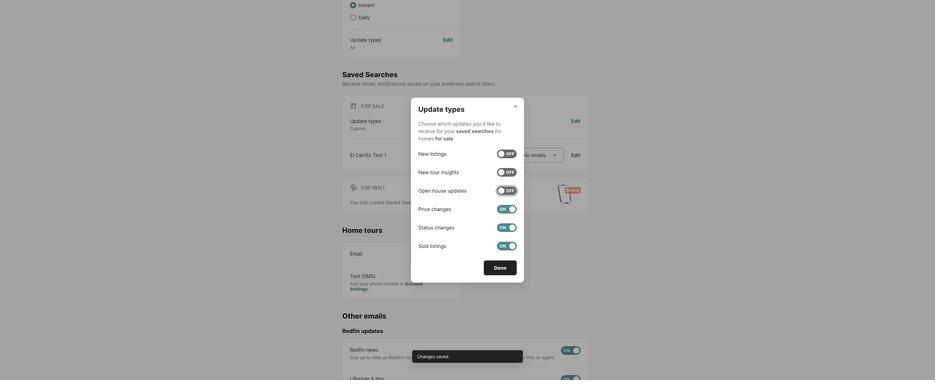 Task type: describe. For each thing, give the bounding box(es) containing it.
redfin updates
[[342, 328, 383, 335]]

stay
[[350, 355, 359, 360]]

phone
[[370, 281, 383, 286]]

sale
[[372, 103, 385, 110]]

saved inside saved searches receive timely notifications based on your preferred search filters.
[[342, 70, 364, 79]]

el
[[350, 152, 354, 158]]

redfin for redfin news stay up to date on redfin's tools and features, how to buy or sell a home, and connect with an agent.
[[350, 347, 365, 353]]

update for update types custom
[[350, 118, 367, 124]]

number
[[384, 281, 399, 286]]

all
[[350, 45, 355, 50]]

home,
[[486, 355, 499, 360]]

for homes
[[419, 128, 502, 142]]

for right the 'searching'
[[462, 200, 469, 206]]

home tours
[[342, 226, 383, 235]]

while
[[425, 200, 437, 206]]

1 vertical spatial .
[[368, 287, 369, 292]]

on
[[564, 348, 570, 353]]

done button
[[484, 261, 517, 275]]

saved searches
[[456, 128, 494, 134]]

an
[[536, 355, 541, 360]]

for inside for homes
[[495, 128, 502, 134]]

no emails
[[524, 152, 547, 158]]

for sale .
[[436, 135, 455, 142]]

account settings link
[[350, 281, 423, 292]]

custom
[[350, 126, 366, 131]]

buy
[[460, 355, 468, 360]]

on for searches
[[423, 81, 429, 87]]

changes saved.
[[417, 354, 450, 359]]

news
[[366, 347, 379, 353]]

tours
[[364, 226, 383, 235]]

Instant radio
[[350, 2, 356, 8]]

0 horizontal spatial to
[[367, 355, 371, 360]]

redfin news stay up to date on redfin's tools and features, how to buy or sell a home, and connect with an agent.
[[350, 347, 555, 360]]

emails for no emails
[[532, 152, 547, 158]]

agent.
[[543, 355, 555, 360]]

edit for update types custom
[[571, 118, 581, 124]]

choose
[[419, 121, 436, 127]]

homes
[[419, 135, 434, 142]]

types for update types custom
[[369, 118, 382, 124]]

for rent
[[361, 185, 385, 191]]

saved searches receive timely notifications based on your preferred search filters.
[[342, 70, 497, 87]]

create
[[370, 200, 385, 206]]

for left sale
[[436, 135, 442, 142]]

like
[[487, 121, 495, 127]]

(sms)
[[362, 273, 376, 279]]

changes
[[417, 354, 435, 359]]

a
[[483, 355, 485, 360]]

edit button for update types custom
[[571, 118, 581, 132]]

in
[[401, 281, 404, 286]]

receive
[[419, 128, 436, 134]]

tools
[[406, 355, 416, 360]]

daily
[[359, 14, 370, 21]]

1
[[384, 152, 387, 158]]

emails for other emails
[[364, 312, 387, 321]]

connect
[[509, 355, 525, 360]]

home
[[342, 226, 363, 235]]

1 horizontal spatial saved
[[386, 200, 401, 206]]

. inside update types "dialog"
[[453, 135, 455, 142]]

other
[[342, 312, 362, 321]]

notifications
[[378, 81, 406, 87]]

account settings
[[350, 281, 423, 292]]

update for update types
[[419, 105, 444, 114]]

update types dialog
[[411, 98, 524, 283]]

account
[[405, 281, 423, 286]]

2 vertical spatial your
[[360, 281, 369, 286]]

saved.
[[437, 354, 450, 359]]

1 horizontal spatial to
[[455, 355, 459, 360]]



Task type: vqa. For each thing, say whether or not it's contained in the screenshot.
Saved in Saved Searches Receive timely notifications based on your preferred search filters.
yes



Task type: locate. For each thing, give the bounding box(es) containing it.
redfin up stay
[[350, 347, 365, 353]]

to inside choose which updates you'd like to receive for your
[[496, 121, 501, 127]]

types inside update types all
[[369, 37, 382, 43]]

for sale
[[361, 103, 385, 110]]

rent
[[372, 185, 385, 191]]

and right tools
[[417, 355, 425, 360]]

update for update types all
[[350, 37, 367, 43]]

2 vertical spatial edit button
[[571, 152, 581, 159]]

0 vertical spatial types
[[369, 37, 382, 43]]

types up which
[[445, 105, 465, 114]]

0 horizontal spatial and
[[417, 355, 425, 360]]

searches inside saved searches receive timely notifications based on your preferred search filters.
[[365, 70, 398, 79]]

redfin down other
[[342, 328, 360, 335]]

types for update types
[[445, 105, 465, 114]]

1 for from the top
[[361, 103, 371, 110]]

search
[[465, 81, 481, 87]]

1 vertical spatial searches
[[402, 200, 424, 206]]

other emails
[[342, 312, 387, 321]]

update inside update types custom
[[350, 118, 367, 124]]

preferred
[[442, 81, 464, 87]]

1 horizontal spatial updates
[[453, 121, 472, 127]]

2 horizontal spatial on
[[447, 251, 453, 257]]

1 vertical spatial updates
[[361, 328, 383, 335]]

0 vertical spatial update
[[350, 37, 367, 43]]

None checkbox
[[497, 168, 517, 177], [497, 205, 517, 214], [497, 242, 517, 251], [561, 376, 581, 380], [497, 168, 517, 177], [497, 205, 517, 214], [497, 242, 517, 251], [561, 376, 581, 380]]

for for for rent
[[361, 185, 371, 191]]

always on
[[429, 251, 453, 257]]

for down which
[[437, 128, 443, 134]]

or
[[469, 355, 473, 360]]

2 vertical spatial on
[[382, 355, 388, 360]]

update inside "dialog"
[[419, 105, 444, 114]]

instant
[[359, 2, 375, 8]]

1 vertical spatial redfin
[[350, 347, 365, 353]]

on inside saved searches receive timely notifications based on your preferred search filters.
[[423, 81, 429, 87]]

saved right create on the bottom
[[386, 200, 401, 206]]

1 horizontal spatial and
[[500, 355, 508, 360]]

redfin for redfin updates
[[342, 328, 360, 335]]

to right like
[[496, 121, 501, 127]]

1 vertical spatial types
[[445, 105, 465, 114]]

2 vertical spatial edit
[[571, 152, 581, 158]]

update
[[350, 37, 367, 43], [419, 105, 444, 114], [350, 118, 367, 124]]

based
[[407, 81, 422, 87]]

redfin inside redfin news stay up to date on redfin's tools and features, how to buy or sell a home, and connect with an agent.
[[350, 347, 365, 353]]

saved up receive
[[342, 70, 364, 79]]

0 vertical spatial updates
[[453, 121, 472, 127]]

settings
[[350, 287, 368, 292]]

on inside redfin news stay up to date on redfin's tools and features, how to buy or sell a home, and connect with an agent.
[[382, 355, 388, 360]]

update up custom
[[350, 118, 367, 124]]

0 vertical spatial your
[[430, 81, 441, 87]]

sell
[[475, 355, 481, 360]]

updates up saved
[[453, 121, 472, 127]]

None checkbox
[[497, 150, 517, 158], [497, 187, 517, 195], [497, 223, 517, 232], [561, 347, 581, 355], [497, 150, 517, 158], [497, 187, 517, 195], [497, 223, 517, 232], [561, 347, 581, 355]]

timely
[[362, 81, 376, 87]]

for
[[361, 103, 371, 110], [361, 185, 371, 191]]

1 horizontal spatial searches
[[402, 200, 424, 206]]

1 vertical spatial emails
[[364, 312, 387, 321]]

features,
[[426, 355, 444, 360]]

date
[[372, 355, 381, 360]]

update up all
[[350, 37, 367, 43]]

0 horizontal spatial on
[[382, 355, 388, 360]]

for inside choose which updates you'd like to receive for your
[[437, 128, 443, 134]]

searching
[[438, 200, 461, 206]]

searches
[[365, 70, 398, 79], [402, 200, 424, 206]]

update inside update types all
[[350, 37, 367, 43]]

2 vertical spatial update
[[350, 118, 367, 124]]

to right up
[[367, 355, 371, 360]]

2 and from the left
[[500, 355, 508, 360]]

choose which updates you'd like to receive for your
[[419, 121, 501, 134]]

0 horizontal spatial .
[[368, 287, 369, 292]]

2 vertical spatial types
[[369, 118, 382, 124]]

1 vertical spatial update
[[419, 105, 444, 114]]

types down for sale
[[369, 118, 382, 124]]

1 vertical spatial for
[[361, 185, 371, 191]]

0 horizontal spatial your
[[360, 281, 369, 286]]

for
[[437, 128, 443, 134], [495, 128, 502, 134], [436, 135, 442, 142], [462, 200, 469, 206]]

on right always on the left bottom of page
[[447, 251, 453, 257]]

text (sms)
[[350, 273, 376, 279]]

1 vertical spatial your
[[445, 128, 455, 134]]

your up settings
[[360, 281, 369, 286]]

how
[[445, 355, 454, 360]]

0 vertical spatial searches
[[365, 70, 398, 79]]

2 horizontal spatial to
[[496, 121, 501, 127]]

for for for sale
[[361, 103, 371, 110]]

0 vertical spatial edit
[[443, 37, 453, 43]]

types for update types all
[[369, 37, 382, 43]]

test
[[373, 152, 383, 158]]

your inside saved searches receive timely notifications based on your preferred search filters.
[[430, 81, 441, 87]]

0 vertical spatial edit button
[[443, 36, 453, 50]]

redfin's
[[389, 355, 405, 360]]

. down choose which updates you'd like to receive for your at the top of the page
[[453, 135, 455, 142]]

1 horizontal spatial on
[[423, 81, 429, 87]]

0 vertical spatial .
[[453, 135, 455, 142]]

you
[[350, 200, 359, 206]]

your inside choose which updates you'd like to receive for your
[[445, 128, 455, 134]]

edit for update types all
[[443, 37, 453, 43]]

to
[[496, 121, 501, 127], [367, 355, 371, 360], [455, 355, 459, 360]]

edit
[[443, 37, 453, 43], [571, 118, 581, 124], [571, 152, 581, 158]]

add
[[350, 281, 358, 286]]

filters.
[[482, 81, 497, 87]]

email
[[350, 251, 362, 257]]

saved
[[456, 128, 471, 134]]

for right searches
[[495, 128, 502, 134]]

your
[[430, 81, 441, 87], [445, 128, 455, 134], [360, 281, 369, 286]]

on
[[423, 81, 429, 87], [447, 251, 453, 257], [382, 355, 388, 360]]

emails up redfin updates
[[364, 312, 387, 321]]

done
[[494, 265, 507, 271]]

types inside update types custom
[[369, 118, 382, 124]]

1 and from the left
[[417, 355, 425, 360]]

updates down other emails
[[361, 328, 383, 335]]

edit button
[[443, 36, 453, 50], [571, 118, 581, 132], [571, 152, 581, 159]]

for left rent
[[361, 185, 371, 191]]

1 horizontal spatial .
[[453, 135, 455, 142]]

0 horizontal spatial updates
[[361, 328, 383, 335]]

emails right "no"
[[532, 152, 547, 158]]

1 vertical spatial saved
[[386, 200, 401, 206]]

0 horizontal spatial searches
[[365, 70, 398, 79]]

you can create saved searches while searching for
[[350, 200, 470, 206]]

1 horizontal spatial your
[[430, 81, 441, 87]]

update types all
[[350, 37, 382, 50]]

up
[[360, 355, 366, 360]]

update types custom
[[350, 118, 382, 131]]

with
[[527, 355, 535, 360]]

1 vertical spatial on
[[447, 251, 453, 257]]

saved
[[342, 70, 364, 79], [386, 200, 401, 206]]

types down daily
[[369, 37, 382, 43]]

cerrito
[[356, 152, 372, 158]]

Daily radio
[[350, 14, 356, 21]]

0 vertical spatial emails
[[532, 152, 547, 158]]

0 horizontal spatial emails
[[364, 312, 387, 321]]

types inside "dialog"
[[445, 105, 465, 114]]

and right "home,"
[[500, 355, 508, 360]]

to left buy
[[455, 355, 459, 360]]

you'd
[[473, 121, 486, 127]]

1 horizontal spatial emails
[[532, 152, 547, 158]]

and
[[417, 355, 425, 360], [500, 355, 508, 360]]

redfin
[[342, 328, 360, 335], [350, 347, 365, 353]]

on for news
[[382, 355, 388, 360]]

searches left while
[[402, 200, 424, 206]]

1 vertical spatial edit button
[[571, 118, 581, 132]]

el cerrito test 1
[[350, 152, 387, 158]]

2 horizontal spatial your
[[445, 128, 455, 134]]

always
[[429, 251, 446, 257]]

sale
[[444, 135, 453, 142]]

can
[[360, 200, 369, 206]]

for left sale
[[361, 103, 371, 110]]

0 horizontal spatial saved
[[342, 70, 364, 79]]

update types element
[[419, 98, 472, 114]]

updates inside choose which updates you'd like to receive for your
[[453, 121, 472, 127]]

updates
[[453, 121, 472, 127], [361, 328, 383, 335]]

searches
[[472, 128, 494, 134]]

0 vertical spatial on
[[423, 81, 429, 87]]

on right "date"
[[382, 355, 388, 360]]

on right the based
[[423, 81, 429, 87]]

your up sale
[[445, 128, 455, 134]]

update types
[[419, 105, 465, 114]]

. down add your phone number in
[[368, 287, 369, 292]]

edit button for update types all
[[443, 36, 453, 50]]

types
[[369, 37, 382, 43], [445, 105, 465, 114], [369, 118, 382, 124]]

no
[[524, 152, 530, 158]]

add your phone number in
[[350, 281, 405, 286]]

.
[[453, 135, 455, 142], [368, 287, 369, 292]]

searches up notifications
[[365, 70, 398, 79]]

0 vertical spatial for
[[361, 103, 371, 110]]

0 vertical spatial saved
[[342, 70, 364, 79]]

1 vertical spatial edit
[[571, 118, 581, 124]]

2 for from the top
[[361, 185, 371, 191]]

text
[[350, 273, 360, 279]]

which
[[438, 121, 452, 127]]

0 vertical spatial redfin
[[342, 328, 360, 335]]

receive
[[342, 81, 361, 87]]

your left preferred
[[430, 81, 441, 87]]

update up choose
[[419, 105, 444, 114]]

emails
[[532, 152, 547, 158], [364, 312, 387, 321]]



